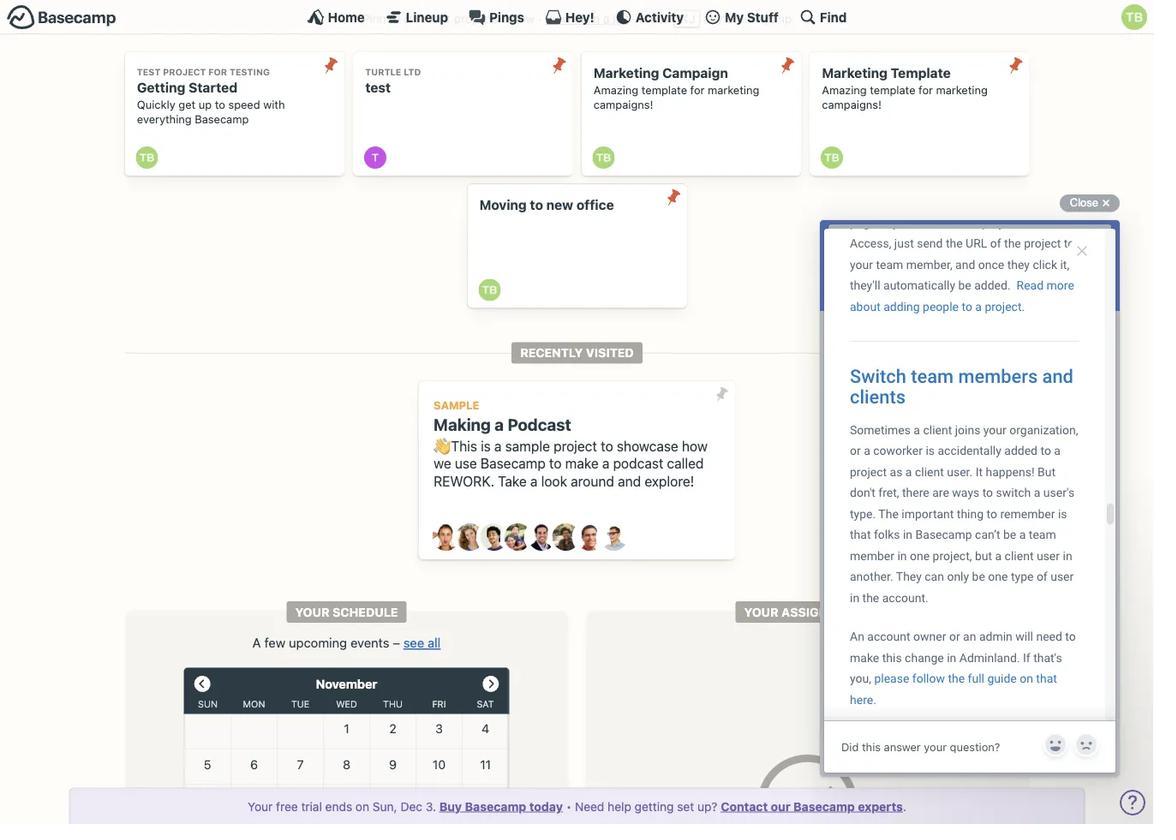 Task type: vqa. For each thing, say whether or not it's contained in the screenshot.
👋
yes



Task type: locate. For each thing, give the bounding box(es) containing it.
3.
[[426, 800, 436, 814]]

marketing
[[708, 84, 760, 97], [937, 84, 988, 97]]

buy
[[440, 800, 462, 814]]

0 horizontal spatial marketing
[[708, 84, 760, 97]]

all left the in
[[575, 12, 587, 26]]

nicole katz image
[[553, 524, 580, 551]]

to right my
[[751, 12, 762, 26]]

for up started
[[208, 67, 227, 77]]

0 horizontal spatial template
[[642, 84, 688, 97]]

1 horizontal spatial for
[[691, 84, 705, 97]]

0 horizontal spatial all
[[428, 636, 441, 651]]

your schedule
[[295, 605, 398, 619]]

for inside marketing template amazing template for marketing campaigns!
[[919, 84, 934, 97]]

sample making a podcast 👋 this is a sample project to showcase how we use basecamp to make a podcast called rework. take a look around and explore!
[[434, 399, 708, 490]]

1 vertical spatial tim burton image
[[479, 279, 501, 301]]

marketing for marketing template
[[822, 65, 888, 81]]

1 template from the left
[[642, 84, 688, 97]]

my
[[725, 9, 744, 24]]

0 horizontal spatial campaigns!
[[594, 98, 654, 111]]

marketing down template
[[937, 84, 988, 97]]

moving to new office link
[[467, 184, 687, 308]]

making
[[434, 415, 491, 434]]

for inside test project for testing getting started quickly get up to speed with everything basecamp
[[208, 67, 227, 77]]

around
[[571, 474, 615, 490]]

0 horizontal spatial for
[[208, 67, 227, 77]]

project
[[554, 438, 598, 454]]

marketing down find
[[822, 65, 888, 81]]

2 horizontal spatial your
[[745, 605, 779, 619]]

all right the see
[[428, 636, 441, 651]]

1 · from the left
[[538, 12, 542, 26]]

1 horizontal spatial tim burton image
[[1122, 4, 1148, 30]]

marketing inside marketing campaign amazing template for marketing campaigns!
[[594, 65, 660, 81]]

visited
[[586, 346, 634, 360]]

a left look
[[531, 474, 538, 490]]

•
[[566, 800, 572, 814]]

josh fiske image
[[529, 524, 556, 551]]

your left the assignments
[[745, 605, 779, 619]]

template down template
[[870, 84, 916, 97]]

to right "project"
[[601, 438, 614, 454]]

a
[[603, 12, 610, 26], [495, 415, 504, 434], [495, 438, 502, 454], [603, 456, 610, 472], [531, 474, 538, 490]]

1 vertical spatial all
[[428, 636, 441, 651]]

0 horizontal spatial amazing
[[594, 84, 639, 97]]

1 campaigns! from the left
[[594, 98, 654, 111]]

jared davis image
[[481, 524, 508, 551]]

1 horizontal spatial tim burton image
[[593, 147, 615, 169]]

0 vertical spatial all
[[575, 12, 587, 26]]

template inside marketing campaign amazing template for marketing campaigns!
[[642, 84, 688, 97]]

sun
[[198, 699, 218, 710]]

1 marketing from the left
[[594, 65, 660, 81]]

3 tim burton image from the left
[[821, 147, 844, 169]]

0 horizontal spatial ·
[[538, 12, 542, 26]]

main element
[[0, 0, 1155, 34]]

marketing down 'campaign'
[[708, 84, 760, 97]]

test project for testing getting started quickly get up to speed with everything basecamp
[[137, 67, 285, 126]]

2 horizontal spatial for
[[919, 84, 934, 97]]

0 horizontal spatial tim burton image
[[136, 147, 158, 169]]

amazing inside marketing template amazing template for marketing campaigns!
[[822, 84, 867, 97]]

your assignments
[[745, 605, 871, 619]]

victor cooper image
[[601, 524, 628, 551]]

template
[[642, 84, 688, 97], [870, 84, 916, 97]]

2 marketing from the left
[[822, 65, 888, 81]]

basecamp down up
[[195, 113, 249, 126]]

amazing for marketing template
[[822, 84, 867, 97]]

2 tim burton image from the left
[[593, 147, 615, 169]]

2 marketing from the left
[[937, 84, 988, 97]]

pings
[[490, 9, 525, 24]]

contact
[[721, 800, 768, 814]]

getting
[[137, 80, 185, 95]]

schedule
[[333, 605, 398, 619]]

tim burton image
[[1122, 4, 1148, 30], [479, 279, 501, 301]]

2 horizontal spatial tim burton image
[[821, 147, 844, 169]]

0 horizontal spatial marketing
[[594, 65, 660, 81]]

basecamp up take
[[481, 456, 546, 472]]

1 horizontal spatial marketing
[[822, 65, 888, 81]]

up?
[[698, 800, 718, 814]]

is
[[481, 438, 491, 454]]

in
[[590, 12, 600, 26]]

amazing down find
[[822, 84, 867, 97]]

None submit
[[317, 52, 345, 79], [546, 52, 573, 79], [774, 52, 802, 79], [1003, 52, 1030, 79], [660, 184, 687, 212], [709, 381, 736, 409], [317, 52, 345, 79], [546, 52, 573, 79], [774, 52, 802, 79], [1003, 52, 1030, 79], [660, 184, 687, 212], [709, 381, 736, 409]]

anytime
[[704, 12, 748, 26]]

0 vertical spatial tim burton image
[[1122, 4, 1148, 30]]

moving to new office
[[480, 197, 614, 213]]

2 amazing from the left
[[822, 84, 867, 97]]

j
[[690, 12, 696, 26]]

amazing inside marketing campaign amazing template for marketing campaigns!
[[594, 84, 639, 97]]

marketing template amazing template for marketing campaigns!
[[822, 65, 988, 111]]

your
[[295, 605, 330, 619], [745, 605, 779, 619], [248, 800, 273, 814]]

for down template
[[919, 84, 934, 97]]

template inside marketing template amazing template for marketing campaigns!
[[870, 84, 916, 97]]

1 horizontal spatial amazing
[[822, 84, 867, 97]]

your for your schedule
[[295, 605, 330, 619]]

look
[[541, 474, 568, 490]]

close button
[[1060, 193, 1121, 213]]

tim burton image
[[136, 147, 158, 169], [593, 147, 615, 169], [821, 147, 844, 169]]

marketing for marketing campaign
[[594, 65, 660, 81]]

a up around
[[603, 456, 610, 472]]

everything
[[137, 113, 192, 126]]

sample
[[506, 438, 550, 454]]

1 tim burton image from the left
[[136, 147, 158, 169]]

for
[[208, 67, 227, 77], [691, 84, 705, 97], [919, 84, 934, 97]]

to right up
[[215, 98, 225, 111]]

campaigns! inside marketing template amazing template for marketing campaigns!
[[822, 98, 882, 111]]

see all link
[[404, 636, 441, 651]]

mon
[[243, 699, 265, 710]]

cross small image
[[1097, 193, 1117, 213], [1097, 193, 1117, 213]]

hey! button
[[545, 9, 595, 26]]

tim burton image for marketing template
[[821, 147, 844, 169]]

marketing inside marketing template amazing template for marketing campaigns!
[[822, 65, 888, 81]]

new
[[547, 197, 574, 213]]

trial
[[301, 800, 322, 814]]

take
[[498, 474, 527, 490]]

we
[[434, 456, 452, 472]]

for down 'campaign'
[[691, 84, 705, 97]]

your up upcoming
[[295, 605, 330, 619]]

for inside marketing campaign amazing template for marketing campaigns!
[[691, 84, 705, 97]]

with
[[263, 98, 285, 111]]

2 campaigns! from the left
[[822, 98, 882, 111]]

1 amazing from the left
[[594, 84, 639, 97]]

1 horizontal spatial marketing
[[937, 84, 988, 97]]

tim burton image inside main element
[[1122, 4, 1148, 30]]

0 horizontal spatial tim burton image
[[479, 279, 501, 301]]

explore!
[[645, 474, 695, 490]]

1 horizontal spatial ·
[[632, 12, 636, 26]]

1 horizontal spatial campaigns!
[[822, 98, 882, 111]]

marketing campaign amazing template for marketing campaigns!
[[594, 65, 760, 111]]

basecamp
[[195, 113, 249, 126], [481, 456, 546, 472], [465, 800, 527, 814], [794, 800, 855, 814]]

template down 'campaign'
[[642, 84, 688, 97]]

· right list
[[632, 12, 636, 26]]

marketing down list
[[594, 65, 660, 81]]

turtle
[[365, 67, 402, 77]]

tim burton image inside moving to new office link
[[479, 279, 501, 301]]

⌘
[[679, 12, 690, 26]]

on
[[356, 800, 370, 814]]

1 horizontal spatial template
[[870, 84, 916, 97]]

1 horizontal spatial your
[[295, 605, 330, 619]]

your left free
[[248, 800, 273, 814]]

basecamp right buy
[[465, 800, 527, 814]]

my stuff button
[[705, 9, 779, 26]]

amazing for marketing campaign
[[594, 84, 639, 97]]

ltd
[[404, 67, 421, 77]]

november
[[316, 677, 378, 692]]

basecamp right our
[[794, 800, 855, 814]]

amazing down list
[[594, 84, 639, 97]]

to
[[751, 12, 762, 26], [215, 98, 225, 111], [530, 197, 544, 213], [601, 438, 614, 454], [550, 456, 562, 472]]

👋
[[434, 438, 448, 454]]

press
[[639, 12, 670, 26]]

pinned & recent projects below · view all in a list
[[362, 12, 629, 26]]

marketing
[[594, 65, 660, 81], [822, 65, 888, 81]]

marketing for template
[[937, 84, 988, 97]]

experts
[[858, 800, 904, 814]]

marketing inside marketing campaign amazing template for marketing campaigns!
[[708, 84, 760, 97]]

· left 'view'
[[538, 12, 542, 26]]

jennifer young image
[[505, 524, 532, 551]]

campaigns! inside marketing campaign amazing template for marketing campaigns!
[[594, 98, 654, 111]]

2 template from the left
[[870, 84, 916, 97]]

projects
[[454, 12, 499, 26]]

marketing inside marketing template amazing template for marketing campaigns!
[[937, 84, 988, 97]]

1 marketing from the left
[[708, 84, 760, 97]]

all
[[575, 12, 587, 26], [428, 636, 441, 651]]



Task type: describe. For each thing, give the bounding box(es) containing it.
make
[[566, 456, 599, 472]]

basecamp inside sample making a podcast 👋 this is a sample project to showcase how we use basecamp to make a podcast called rework. take a look around and explore!
[[481, 456, 546, 472]]

showcase
[[617, 438, 679, 454]]

find
[[820, 9, 847, 24]]

jump
[[765, 12, 792, 26]]

· press
[[632, 12, 670, 26]]

moving
[[480, 197, 527, 213]]

activity
[[636, 9, 684, 24]]

template
[[891, 65, 952, 81]]

a few upcoming events – see all
[[253, 636, 441, 651]]

for for marketing campaign
[[691, 84, 705, 97]]

pinned
[[362, 12, 401, 26]]

sat
[[477, 699, 494, 710]]

today
[[530, 800, 563, 814]]

up
[[199, 98, 212, 111]]

pings button
[[469, 9, 525, 26]]

annie bryan image
[[433, 524, 460, 551]]

quickly
[[137, 98, 176, 111]]

activity link
[[615, 9, 684, 26]]

basecamp inside test project for testing getting started quickly get up to speed with everything basecamp
[[195, 113, 249, 126]]

2 · from the left
[[632, 12, 636, 26]]

podcast
[[508, 415, 572, 434]]

home link
[[307, 9, 365, 26]]

fri
[[432, 699, 446, 710]]

tim burton image for test project for testing
[[136, 147, 158, 169]]

a right is
[[495, 438, 502, 454]]

dec
[[401, 800, 423, 814]]

hey!
[[566, 9, 595, 24]]

help
[[608, 800, 632, 814]]

events
[[351, 636, 390, 651]]

template for template
[[870, 84, 916, 97]]

cheryl walters image
[[457, 524, 484, 551]]

speed
[[228, 98, 260, 111]]

tim burton image for marketing campaign
[[593, 147, 615, 169]]

view
[[545, 12, 572, 26]]

assignments
[[782, 605, 871, 619]]

started
[[189, 80, 238, 95]]

marketing for campaign
[[708, 84, 760, 97]]

your for your assignments
[[745, 605, 779, 619]]

.
[[904, 800, 907, 814]]

need
[[575, 800, 605, 814]]

to inside test project for testing getting started quickly get up to speed with everything basecamp
[[215, 98, 225, 111]]

office
[[577, 197, 614, 213]]

⌘ j anytime to jump
[[679, 12, 792, 26]]

use
[[455, 456, 477, 472]]

our
[[771, 800, 791, 814]]

recent
[[415, 12, 451, 26]]

and
[[618, 474, 641, 490]]

few
[[265, 636, 286, 651]]

switch accounts image
[[7, 4, 117, 31]]

terry image
[[364, 147, 387, 169]]

template for campaign
[[642, 84, 688, 97]]

a right the in
[[603, 12, 610, 26]]

get
[[179, 98, 196, 111]]

test
[[137, 67, 161, 77]]

stuff
[[747, 9, 779, 24]]

ends
[[325, 800, 353, 814]]

lineup link
[[386, 9, 448, 26]]

home
[[328, 9, 365, 24]]

–
[[393, 636, 400, 651]]

to up look
[[550, 456, 562, 472]]

a right making
[[495, 415, 504, 434]]

my stuff
[[725, 9, 779, 24]]

project
[[163, 67, 206, 77]]

called
[[667, 456, 704, 472]]

view all in a list link
[[545, 12, 629, 26]]

sample
[[434, 399, 480, 412]]

test
[[365, 80, 391, 95]]

0 horizontal spatial your
[[248, 800, 273, 814]]

rework.
[[434, 474, 495, 490]]

campaigns! for marketing template
[[822, 98, 882, 111]]

campaigns! for marketing campaign
[[594, 98, 654, 111]]

tue
[[291, 699, 310, 710]]

1 horizontal spatial all
[[575, 12, 587, 26]]

turtle ltd test
[[365, 67, 421, 95]]

close
[[1071, 196, 1099, 209]]

recently
[[521, 346, 583, 360]]

this
[[451, 438, 477, 454]]

getting
[[635, 800, 674, 814]]

find button
[[800, 9, 847, 26]]

set
[[678, 800, 695, 814]]

steve marsh image
[[577, 524, 604, 551]]

to left new
[[530, 197, 544, 213]]

lineup
[[406, 9, 448, 24]]

your free trial ends on sun, dec  3. buy basecamp today • need help getting set up? contact our basecamp experts .
[[248, 800, 907, 814]]

thu
[[383, 699, 403, 710]]

&
[[404, 12, 412, 26]]

a
[[253, 636, 261, 651]]

below
[[502, 12, 535, 26]]

testing
[[230, 67, 270, 77]]

podcast
[[613, 456, 664, 472]]

sun,
[[373, 800, 398, 814]]

wed
[[336, 699, 357, 710]]

for for marketing template
[[919, 84, 934, 97]]



